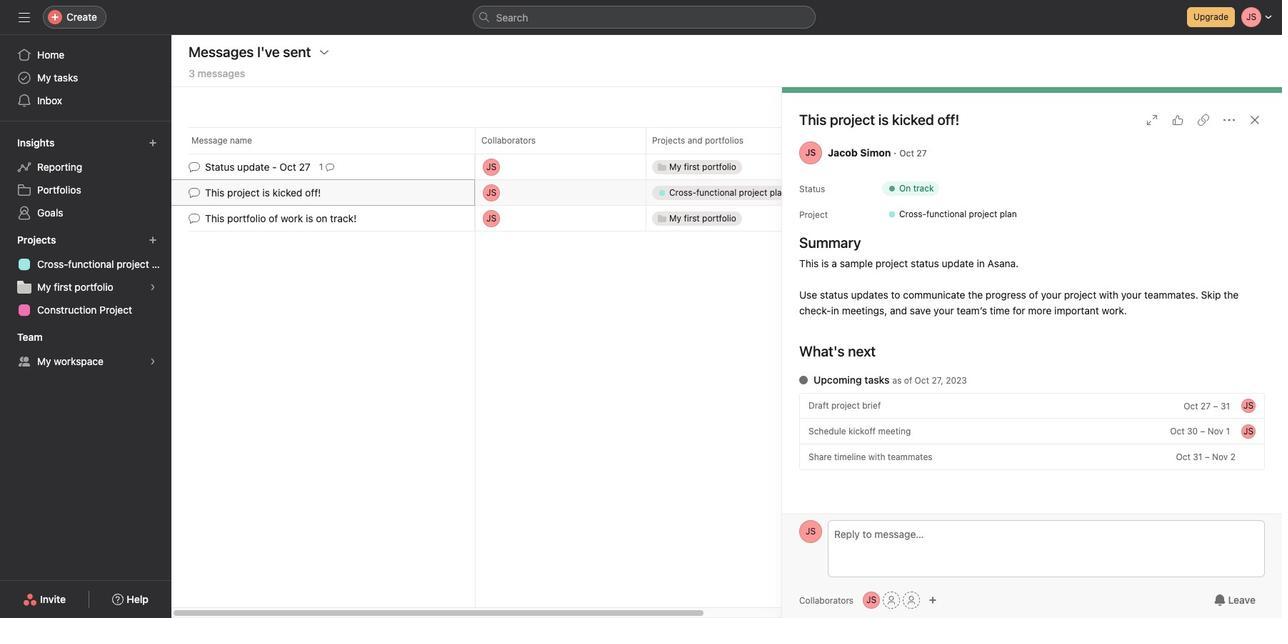 Task type: locate. For each thing, give the bounding box(es) containing it.
1 vertical spatial 27
[[299, 161, 311, 173]]

0 horizontal spatial in
[[831, 304, 839, 317]]

a
[[832, 257, 837, 269]]

for
[[1013, 304, 1026, 317]]

1 horizontal spatial projects
[[652, 135, 685, 146]]

of inside upcoming tasks as of oct 27, 2023
[[904, 375, 913, 385]]

0 vertical spatial nov
[[1208, 426, 1224, 437]]

2 vertical spatial 27
[[1201, 400, 1211, 411]]

portfolio up construction project link
[[75, 281, 113, 293]]

teammates.
[[1145, 289, 1199, 301]]

0 vertical spatial of
[[269, 212, 278, 224]]

update left - on the left
[[237, 161, 270, 173]]

construction project link
[[9, 299, 163, 322]]

more
[[1028, 304, 1052, 317]]

my left first on the left top
[[37, 281, 51, 293]]

27
[[917, 148, 927, 159], [299, 161, 311, 173], [1201, 400, 1211, 411]]

0 vertical spatial projects
[[652, 135, 685, 146]]

1
[[319, 161, 323, 172], [1226, 426, 1230, 437]]

0 vertical spatial update
[[237, 161, 270, 173]]

30
[[1187, 426, 1198, 437]]

is
[[879, 111, 889, 128], [262, 186, 270, 199], [306, 212, 313, 224], [822, 257, 829, 269]]

0 vertical spatial collaborators
[[482, 135, 536, 146]]

0 horizontal spatial cross-
[[37, 258, 68, 270]]

project down status update - oct 27
[[227, 186, 260, 199]]

1 down oct 27 – 31
[[1226, 426, 1230, 437]]

0 horizontal spatial plan
[[152, 258, 171, 270]]

27 inside cell
[[299, 161, 311, 173]]

1 vertical spatial functional
[[68, 258, 114, 270]]

27 for status update - oct 27
[[299, 161, 311, 173]]

2 vertical spatial my
[[37, 355, 51, 367]]

my tasks link
[[9, 66, 163, 89]]

team's
[[957, 304, 987, 317]]

and down to
[[890, 304, 907, 317]]

3 my from the top
[[37, 355, 51, 367]]

0 vertical spatial cross-functional project plan
[[900, 209, 1017, 219]]

use status updates to communicate the progress of your project with your teammates. skip the check-in meetings, and save your team's time for more important work.
[[800, 289, 1242, 317]]

0 vertical spatial this project is kicked off!
[[800, 111, 960, 128]]

functional down track at the right of page
[[927, 209, 967, 219]]

project inside the projects element
[[117, 258, 149, 270]]

js button
[[800, 520, 822, 543], [863, 592, 880, 609]]

0 vertical spatial cross-functional project plan link
[[882, 207, 1023, 221]]

portfolios
[[37, 184, 81, 196]]

0 horizontal spatial the
[[968, 289, 983, 301]]

upgrade
[[1194, 11, 1229, 22]]

this project is kicked off! down status update - oct 27
[[205, 186, 321, 199]]

update inside cell
[[237, 161, 270, 173]]

0 vertical spatial kicked
[[892, 111, 934, 128]]

0 horizontal spatial 31
[[1193, 452, 1203, 462]]

cross-functional project plan up my first portfolio 'link'
[[37, 258, 171, 270]]

meetings,
[[842, 304, 888, 317]]

cross-functional project plan link down track at the right of page
[[882, 207, 1023, 221]]

3
[[189, 67, 195, 79]]

0 horizontal spatial and
[[688, 135, 703, 146]]

my inside 'link'
[[37, 281, 51, 293]]

oct right ·
[[900, 148, 915, 159]]

1 vertical spatial cross-functional project plan
[[37, 258, 171, 270]]

is down status update - oct 27
[[262, 186, 270, 199]]

0 vertical spatial functional
[[927, 209, 967, 219]]

1 vertical spatial off!
[[305, 186, 321, 199]]

to
[[891, 289, 901, 301]]

see details, my first portfolio image
[[149, 283, 157, 292]]

0 likes. click to like this task image
[[1173, 114, 1184, 126]]

0 vertical spatial 27
[[917, 148, 927, 159]]

1 cell from the top
[[646, 154, 817, 180]]

0 horizontal spatial of
[[269, 212, 278, 224]]

1 horizontal spatial status
[[800, 184, 825, 194]]

status up check-
[[820, 289, 849, 301]]

0 vertical spatial my
[[37, 71, 51, 84]]

js
[[806, 147, 816, 158], [1244, 400, 1254, 411], [1244, 425, 1254, 436], [806, 526, 816, 537], [867, 594, 877, 605]]

1 vertical spatial nov
[[1213, 452, 1229, 462]]

1 vertical spatial 1
[[1226, 426, 1230, 437]]

nov for 2
[[1213, 452, 1229, 462]]

of right as
[[904, 375, 913, 385]]

0 horizontal spatial projects
[[17, 234, 56, 246]]

0 vertical spatial status
[[205, 161, 235, 173]]

cross-functional project plan down track at the right of page
[[900, 209, 1017, 219]]

this is a sample project status update in asana.
[[800, 257, 1019, 269]]

and inside use status updates to communicate the progress of your project with your teammates. skip the check-in meetings, and save your team's time for more important work.
[[890, 304, 907, 317]]

0 horizontal spatial cross-functional project plan link
[[9, 253, 171, 276]]

conversation name for status update - oct 27 cell
[[171, 154, 475, 180]]

meeting
[[878, 425, 911, 436]]

project up the important
[[1064, 289, 1097, 301]]

kicked inside 'cell'
[[273, 186, 303, 199]]

0 vertical spatial with
[[1100, 289, 1119, 301]]

–
[[1214, 400, 1219, 411], [1201, 426, 1206, 437], [1205, 452, 1210, 462]]

0 horizontal spatial with
[[869, 451, 886, 462]]

1 my from the top
[[37, 71, 51, 84]]

is up jacob simon · oct 27
[[879, 111, 889, 128]]

my inside teams element
[[37, 355, 51, 367]]

0 horizontal spatial 1
[[319, 161, 323, 172]]

1 horizontal spatial this project is kicked off!
[[800, 111, 960, 128]]

1 horizontal spatial cross-functional project plan
[[900, 209, 1017, 219]]

0 horizontal spatial status
[[205, 161, 235, 173]]

row
[[171, 127, 870, 154], [189, 153, 852, 154]]

status inside cell
[[205, 161, 235, 173]]

construction
[[37, 304, 97, 316]]

27 up "oct 30 – nov 1"
[[1201, 400, 1211, 411]]

cross- up first on the left top
[[37, 258, 68, 270]]

collaborators
[[482, 135, 536, 146], [800, 595, 854, 606]]

1 vertical spatial project
[[99, 304, 132, 316]]

my left tasks
[[37, 71, 51, 84]]

of left 'work'
[[269, 212, 278, 224]]

0 vertical spatial cross-
[[900, 209, 927, 219]]

team button
[[14, 327, 55, 347]]

1 vertical spatial collaborators
[[800, 595, 854, 606]]

kicked up 'work'
[[273, 186, 303, 199]]

your
[[1041, 289, 1062, 301], [1122, 289, 1142, 301], [934, 304, 954, 317]]

1 vertical spatial status
[[800, 184, 825, 194]]

status
[[205, 161, 235, 173], [800, 184, 825, 194]]

0 horizontal spatial collaborators
[[482, 135, 536, 146]]

teams element
[[0, 324, 171, 376]]

2 cell from the top
[[646, 179, 817, 206]]

of up more
[[1029, 289, 1039, 301]]

this
[[800, 111, 827, 128], [205, 186, 225, 199], [205, 212, 225, 224], [800, 257, 819, 269]]

oct down 30 at right bottom
[[1176, 452, 1191, 462]]

1 vertical spatial with
[[869, 451, 886, 462]]

projects inside dropdown button
[[17, 234, 56, 246]]

cross-functional project plan
[[900, 209, 1017, 219], [37, 258, 171, 270]]

1 vertical spatial kicked
[[273, 186, 303, 199]]

projects for projects and portfolios
[[652, 135, 685, 146]]

1 vertical spatial and
[[890, 304, 907, 317]]

oct left 27,
[[915, 375, 930, 385]]

0 vertical spatial plan
[[1000, 209, 1017, 219]]

1 vertical spatial update
[[942, 257, 974, 269]]

cell
[[646, 154, 817, 180], [646, 179, 817, 206], [646, 205, 817, 232]]

with up work.
[[1100, 289, 1119, 301]]

close this status update image
[[1250, 114, 1261, 126]]

project up summary
[[800, 209, 828, 220]]

oct up 30 at right bottom
[[1184, 400, 1199, 411]]

is left on
[[306, 212, 313, 224]]

2023
[[946, 375, 967, 385]]

2 vertical spatial of
[[904, 375, 913, 385]]

on
[[316, 212, 328, 224]]

functional
[[927, 209, 967, 219], [68, 258, 114, 270]]

1 vertical spatial plan
[[152, 258, 171, 270]]

plan inside the projects element
[[152, 258, 171, 270]]

your down communicate
[[934, 304, 954, 317]]

in left meetings,
[[831, 304, 839, 317]]

the up team's
[[968, 289, 983, 301]]

project up see details, my first portfolio icon
[[117, 258, 149, 270]]

3 cell from the top
[[646, 205, 817, 232]]

status down message name
[[205, 161, 235, 173]]

and
[[688, 135, 703, 146], [890, 304, 907, 317]]

0 vertical spatial 31
[[1221, 400, 1230, 411]]

oct
[[900, 148, 915, 159], [280, 161, 296, 173], [915, 375, 930, 385], [1184, 400, 1199, 411], [1170, 426, 1185, 437], [1176, 452, 1191, 462]]

nov
[[1208, 426, 1224, 437], [1213, 452, 1229, 462]]

– for oct 31
[[1205, 452, 1210, 462]]

0 vertical spatial project
[[800, 209, 828, 220]]

1 vertical spatial my
[[37, 281, 51, 293]]

status up summary
[[800, 184, 825, 194]]

0 horizontal spatial kicked
[[273, 186, 303, 199]]

1 horizontal spatial portfolio
[[227, 212, 266, 224]]

1 horizontal spatial and
[[890, 304, 907, 317]]

cell inside this portfolio of work is on track! row
[[646, 205, 817, 232]]

– up "oct 30 – nov 1"
[[1214, 400, 1219, 411]]

of for 2023
[[904, 375, 913, 385]]

the right skip
[[1224, 289, 1239, 301]]

1 vertical spatial –
[[1201, 426, 1206, 437]]

collaborators column header
[[475, 127, 650, 154]]

cross- down on track
[[900, 209, 927, 219]]

31 down "oct 30 – nov 1"
[[1193, 452, 1203, 462]]

kicked up ·
[[892, 111, 934, 128]]

project up jacob simon link
[[830, 111, 875, 128]]

your up more
[[1041, 289, 1062, 301]]

– right 30 at right bottom
[[1201, 426, 1206, 437]]

1 horizontal spatial status
[[911, 257, 939, 269]]

cross-functional project plan link up my first portfolio
[[9, 253, 171, 276]]

1 horizontal spatial the
[[1224, 289, 1239, 301]]

kicked
[[892, 111, 934, 128], [273, 186, 303, 199]]

1 vertical spatial projects
[[17, 234, 56, 246]]

row containing message name
[[171, 127, 870, 154]]

kickoff
[[849, 425, 876, 436]]

oct left 30 at right bottom
[[1170, 426, 1185, 437]]

31 up "oct 30 – nov 1"
[[1221, 400, 1230, 411]]

this project is kicked off! up jacob simon · oct 27
[[800, 111, 960, 128]]

in left asana. in the right of the page
[[977, 257, 985, 269]]

0 horizontal spatial this project is kicked off!
[[205, 186, 321, 199]]

my down 'team' dropdown button
[[37, 355, 51, 367]]

-
[[272, 161, 277, 173]]

nov left 2
[[1213, 452, 1229, 462]]

cross-
[[900, 209, 927, 219], [37, 258, 68, 270]]

with right timeline
[[869, 451, 886, 462]]

work
[[281, 212, 303, 224]]

leave
[[1229, 594, 1256, 606]]

of
[[269, 212, 278, 224], [1029, 289, 1039, 301], [904, 375, 913, 385]]

1 up conversation name for this project is kicked off! 'cell'
[[319, 161, 323, 172]]

my inside global element
[[37, 71, 51, 84]]

0 horizontal spatial cross-functional project plan
[[37, 258, 171, 270]]

3 messages button
[[189, 67, 245, 86]]

this inside 'cell'
[[205, 186, 225, 199]]

functional up my first portfolio 'link'
[[68, 258, 114, 270]]

full screen image
[[1147, 114, 1158, 126]]

1 horizontal spatial in
[[977, 257, 985, 269]]

track!
[[330, 212, 357, 224]]

projects
[[652, 135, 685, 146], [17, 234, 56, 246]]

27 inside jacob simon · oct 27
[[917, 148, 927, 159]]

collaborators inside column header
[[482, 135, 536, 146]]

and left portfolios
[[688, 135, 703, 146]]

status up communicate
[[911, 257, 939, 269]]

1 vertical spatial js button
[[863, 592, 880, 609]]

2 horizontal spatial of
[[1029, 289, 1039, 301]]

projects down goals on the left of the page
[[17, 234, 56, 246]]

1 horizontal spatial off!
[[938, 111, 960, 128]]

important
[[1055, 304, 1100, 317]]

27 right ·
[[917, 148, 927, 159]]

portfolio left 'work'
[[227, 212, 266, 224]]

of inside cell
[[269, 212, 278, 224]]

1 the from the left
[[968, 289, 983, 301]]

jacob simon link
[[828, 146, 891, 159]]

1 vertical spatial portfolio
[[75, 281, 113, 293]]

1 horizontal spatial 1
[[1226, 426, 1230, 437]]

cell for this project is kicked off!
[[646, 179, 817, 206]]

27 for jacob simon · oct 27
[[917, 148, 927, 159]]

tree grid
[[171, 153, 870, 233]]

workspace
[[54, 355, 104, 367]]

0 vertical spatial 1
[[319, 161, 323, 172]]

cell inside this project is kicked off! row
[[646, 179, 817, 206]]

1 horizontal spatial with
[[1100, 289, 1119, 301]]

oct right - on the left
[[280, 161, 296, 173]]

1 vertical spatial cross-functional project plan link
[[9, 253, 171, 276]]

0 vertical spatial in
[[977, 257, 985, 269]]

projects left portfolios
[[652, 135, 685, 146]]

construction project
[[37, 304, 132, 316]]

with inside use status updates to communicate the progress of your project with your teammates. skip the check-in meetings, and save your team's time for more important work.
[[1100, 289, 1119, 301]]

with
[[1100, 289, 1119, 301], [869, 451, 886, 462]]

status inside use status updates to communicate the progress of your project with your teammates. skip the check-in meetings, and save your team's time for more important work.
[[820, 289, 849, 301]]

update up communicate
[[942, 257, 974, 269]]

0 horizontal spatial 27
[[299, 161, 311, 173]]

your up work.
[[1122, 289, 1142, 301]]

nov right 30 at right bottom
[[1208, 426, 1224, 437]]

this project is kicked off!
[[800, 111, 960, 128], [205, 186, 321, 199]]

1 horizontal spatial cross-functional project plan link
[[882, 207, 1023, 221]]

project up asana. in the right of the page
[[969, 209, 998, 219]]

27 left 1 button
[[299, 161, 311, 173]]

0 horizontal spatial off!
[[305, 186, 321, 199]]

projects for projects
[[17, 234, 56, 246]]

0 vertical spatial js button
[[800, 520, 822, 543]]

this project is kicked off! row
[[171, 178, 870, 207]]

skip
[[1201, 289, 1221, 301]]

insights element
[[0, 130, 171, 227]]

1 vertical spatial status
[[820, 289, 849, 301]]

1 inside button
[[319, 161, 323, 172]]

project down my first portfolio 'link'
[[99, 304, 132, 316]]

off! inside 'cell'
[[305, 186, 321, 199]]

1 horizontal spatial functional
[[927, 209, 967, 219]]

update
[[237, 161, 270, 173], [942, 257, 974, 269]]

portfolio
[[227, 212, 266, 224], [75, 281, 113, 293]]

– left 2
[[1205, 452, 1210, 462]]

help button
[[103, 587, 158, 612]]

oct inside jacob simon · oct 27
[[900, 148, 915, 159]]

1 vertical spatial 31
[[1193, 452, 1203, 462]]

project inside use status updates to communicate the progress of your project with your teammates. skip the check-in meetings, and save your team's time for more important work.
[[1064, 289, 1097, 301]]

1 horizontal spatial 27
[[917, 148, 927, 159]]

0 horizontal spatial update
[[237, 161, 270, 173]]

1 vertical spatial in
[[831, 304, 839, 317]]

my
[[37, 71, 51, 84], [37, 281, 51, 293], [37, 355, 51, 367]]

invite
[[40, 593, 66, 605]]

1 horizontal spatial js button
[[863, 592, 880, 609]]

plan up see details, my first portfolio icon
[[152, 258, 171, 270]]

2 vertical spatial –
[[1205, 452, 1210, 462]]

cell for status update - oct 27
[[646, 154, 817, 180]]

2 my from the top
[[37, 281, 51, 293]]

is left a
[[822, 257, 829, 269]]

plan up asana. in the right of the page
[[1000, 209, 1017, 219]]

1 vertical spatial cross-
[[37, 258, 68, 270]]

– for oct 27
[[1214, 400, 1219, 411]]

0 horizontal spatial portfolio
[[75, 281, 113, 293]]



Task type: describe. For each thing, give the bounding box(es) containing it.
status for status
[[800, 184, 825, 194]]

reporting
[[37, 161, 82, 173]]

status for status update - oct 27
[[205, 161, 235, 173]]

summary
[[800, 234, 861, 251]]

goals link
[[9, 201, 163, 224]]

reporting link
[[9, 156, 163, 179]]

add or remove collaborators image
[[929, 596, 938, 604]]

of inside use status updates to communicate the progress of your project with your teammates. skip the check-in meetings, and save your team's time for more important work.
[[1029, 289, 1039, 301]]

my tasks
[[37, 71, 78, 84]]

message name column header
[[189, 127, 479, 154]]

this portfolio of work is on track!
[[205, 212, 357, 224]]

home
[[37, 49, 64, 61]]

my first portfolio
[[37, 281, 113, 293]]

0 vertical spatial off!
[[938, 111, 960, 128]]

schedule
[[809, 425, 846, 436]]

my workspace
[[37, 355, 104, 367]]

0 horizontal spatial your
[[934, 304, 954, 317]]

name
[[230, 135, 252, 146]]

communicate
[[903, 289, 966, 301]]

copy link image
[[1198, 114, 1210, 126]]

help
[[127, 593, 149, 605]]

my workspace link
[[9, 350, 163, 373]]

invite button
[[14, 587, 75, 612]]

share
[[809, 451, 832, 462]]

new insights image
[[149, 139, 157, 147]]

schedule kickoff meeting
[[809, 425, 911, 436]]

cross-functional project plan link inside the projects element
[[9, 253, 171, 276]]

work.
[[1102, 304, 1127, 317]]

this project is kicked off! inside 'cell'
[[205, 186, 321, 199]]

create button
[[43, 6, 106, 29]]

1 horizontal spatial 31
[[1221, 400, 1230, 411]]

portfolio inside cell
[[227, 212, 266, 224]]

project inside conversation name for this project is kicked off! 'cell'
[[227, 186, 260, 199]]

of for on
[[269, 212, 278, 224]]

portfolios
[[705, 135, 744, 146]]

progress
[[986, 289, 1027, 301]]

inbox link
[[9, 89, 163, 112]]

my for my workspace
[[37, 355, 51, 367]]

use
[[800, 289, 818, 301]]

global element
[[0, 35, 171, 121]]

jacob
[[828, 146, 858, 159]]

projects element
[[0, 227, 171, 324]]

message name
[[191, 135, 252, 146]]

timeline
[[835, 451, 866, 462]]

messages
[[198, 67, 245, 79]]

portfolio inside 'link'
[[75, 281, 113, 293]]

track
[[914, 183, 934, 194]]

2 horizontal spatial 27
[[1201, 400, 1211, 411]]

asana.
[[988, 257, 1019, 269]]

27,
[[932, 375, 944, 385]]

my for my first portfolio
[[37, 281, 51, 293]]

cross- inside the projects element
[[37, 258, 68, 270]]

brief
[[863, 400, 881, 411]]

more actions image
[[1224, 114, 1235, 126]]

sample
[[840, 257, 873, 269]]

simon
[[860, 146, 891, 159]]

1 horizontal spatial your
[[1041, 289, 1062, 301]]

oct 31 – nov 2
[[1176, 452, 1236, 462]]

hide sidebar image
[[19, 11, 30, 23]]

3 messages
[[189, 67, 245, 79]]

1 horizontal spatial cross-
[[900, 209, 927, 219]]

create
[[66, 11, 97, 23]]

draft project brief
[[809, 400, 881, 411]]

2
[[1231, 452, 1236, 462]]

my first portfolio link
[[9, 276, 163, 299]]

this inside cell
[[205, 212, 225, 224]]

save
[[910, 304, 931, 317]]

upcoming tasks as of oct 27, 2023
[[814, 374, 967, 386]]

inbox
[[37, 94, 62, 106]]

0 horizontal spatial project
[[99, 304, 132, 316]]

1 horizontal spatial kicked
[[892, 111, 934, 128]]

leave button
[[1205, 587, 1265, 613]]

in inside use status updates to communicate the progress of your project with your teammates. skip the check-in meetings, and save your team's time for more important work.
[[831, 304, 839, 317]]

1 horizontal spatial collaborators
[[800, 595, 854, 606]]

0 vertical spatial status
[[911, 257, 939, 269]]

see details, my workspace image
[[149, 357, 157, 366]]

1 horizontal spatial project
[[800, 209, 828, 220]]

check-
[[800, 304, 831, 317]]

goals
[[37, 206, 63, 219]]

oct 30 – nov 1
[[1170, 426, 1230, 437]]

functional inside the projects element
[[68, 258, 114, 270]]

1 horizontal spatial plan
[[1000, 209, 1017, 219]]

2 horizontal spatial your
[[1122, 289, 1142, 301]]

tree grid containing status update - oct 27
[[171, 153, 870, 233]]

my for my tasks
[[37, 71, 51, 84]]

on
[[900, 183, 911, 194]]

teammates
[[888, 451, 933, 462]]

new project or portfolio image
[[149, 236, 157, 244]]

oct inside upcoming tasks as of oct 27, 2023
[[915, 375, 930, 385]]

2 the from the left
[[1224, 289, 1239, 301]]

1 button
[[316, 160, 337, 174]]

message
[[191, 135, 228, 146]]

upgrade button
[[1188, 7, 1235, 27]]

updates
[[851, 289, 889, 301]]

portfolios link
[[9, 179, 163, 201]]

team
[[17, 331, 43, 343]]

this portfolio of work is on track! row
[[171, 204, 870, 233]]

as
[[893, 375, 902, 385]]

is inside cell
[[306, 212, 313, 224]]

conversation name for this portfolio of work is on track! cell
[[171, 205, 475, 232]]

nov for 1
[[1208, 426, 1224, 437]]

insights
[[17, 136, 55, 149]]

this project is kicked off! link
[[800, 111, 960, 128]]

project up to
[[876, 257, 908, 269]]

Search tasks, projects, and more text field
[[473, 6, 816, 29]]

status update - oct 27
[[205, 161, 311, 173]]

1 horizontal spatial update
[[942, 257, 974, 269]]

oct inside cell
[[280, 161, 296, 173]]

conversation name for this project is kicked off! cell
[[171, 179, 475, 206]]

is inside 'cell'
[[262, 186, 270, 199]]

projects and portfolios
[[652, 135, 744, 146]]

time
[[990, 304, 1010, 317]]

·
[[894, 146, 897, 159]]

projects button
[[14, 230, 69, 250]]

project left brief
[[832, 400, 860, 411]]

jacob simon · oct 27
[[828, 146, 927, 159]]

what's next
[[800, 343, 876, 359]]

0 vertical spatial and
[[688, 135, 703, 146]]

tasks
[[54, 71, 78, 84]]

– for oct 30
[[1201, 426, 1206, 437]]

cross-functional project plan inside the projects element
[[37, 258, 171, 270]]

status update - oct 27 row
[[171, 153, 870, 181]]

0 horizontal spatial js button
[[800, 520, 822, 543]]

oct 27 – 31
[[1184, 400, 1230, 411]]

share timeline with teammates
[[809, 451, 933, 462]]

cell for this portfolio of work is on track!
[[646, 205, 817, 232]]

upcoming tasks
[[814, 374, 890, 386]]

draft
[[809, 400, 829, 411]]

on track
[[900, 183, 934, 194]]

actions image
[[318, 46, 330, 58]]

first
[[54, 281, 72, 293]]

home link
[[9, 44, 163, 66]]



Task type: vqa. For each thing, say whether or not it's contained in the screenshot.
"Dashboard"
no



